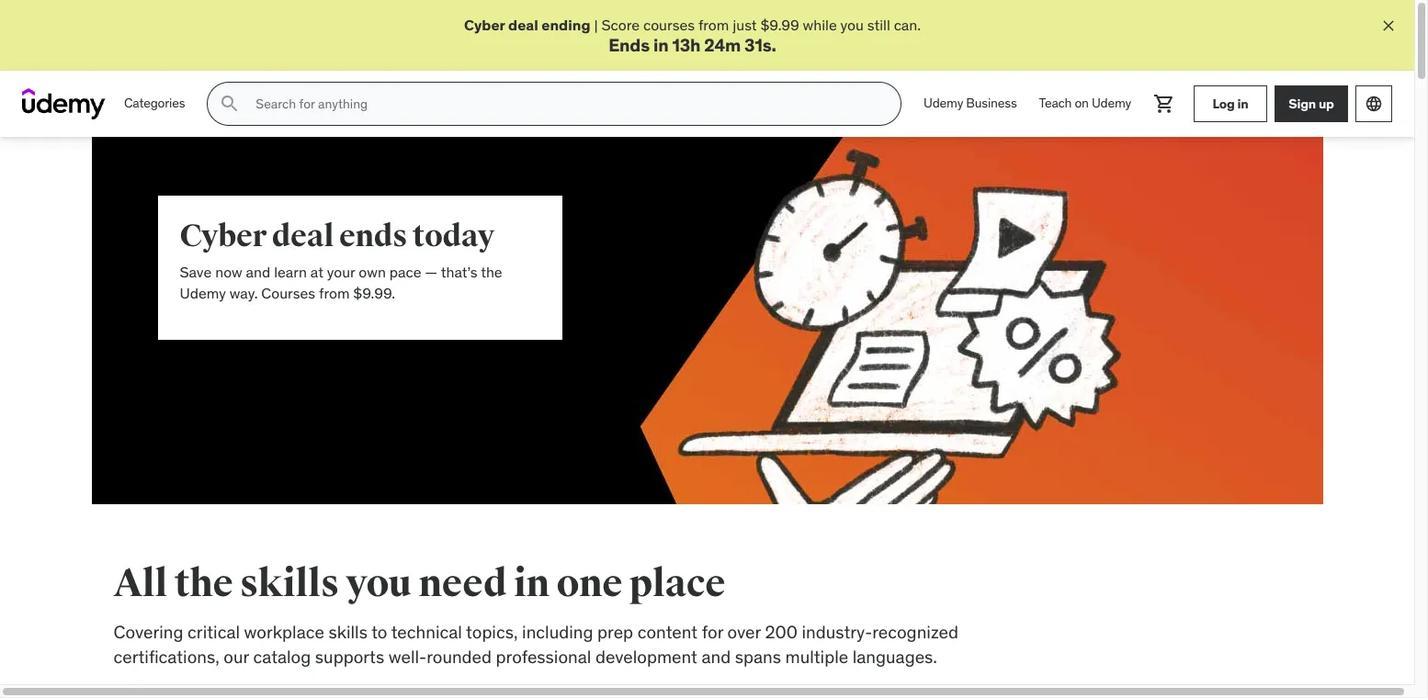 Task type: vqa. For each thing, say whether or not it's contained in the screenshot.
Attraction related to Manifestation
no



Task type: describe. For each thing, give the bounding box(es) containing it.
udemy business link
[[913, 82, 1028, 126]]

log in link
[[1194, 86, 1268, 122]]

0 horizontal spatial the
[[174, 561, 233, 608]]

your
[[327, 263, 355, 281]]

way.
[[230, 284, 258, 302]]

pace
[[390, 263, 421, 281]]

sign up
[[1289, 95, 1335, 112]]

categories
[[124, 95, 185, 112]]

1 vertical spatial you
[[346, 561, 412, 608]]

supports
[[315, 646, 384, 668]]

recognized
[[873, 622, 959, 644]]

close image
[[1380, 17, 1398, 35]]

well-
[[389, 646, 427, 668]]

prep
[[598, 622, 633, 644]]

skills inside covering critical workplace skills to technical topics, including prep content for over 200 industry-recognized certifications, our catalog supports well-rounded professional development and spans multiple languages.
[[329, 622, 368, 644]]

deal for ending
[[508, 16, 538, 34]]

2 horizontal spatial udemy
[[1092, 95, 1132, 112]]

deal for ends
[[272, 217, 334, 256]]

certifications,
[[114, 646, 219, 668]]

the inside cyber deal ends today save now and learn at your own pace — that's the udemy way. courses from $9.99.
[[481, 263, 503, 281]]

sign up link
[[1275, 86, 1349, 122]]

200
[[765, 622, 798, 644]]

covering
[[114, 622, 183, 644]]

13h 24m 31s
[[672, 34, 772, 56]]

now
[[215, 263, 242, 281]]

Search for anything text field
[[252, 88, 879, 120]]

and inside covering critical workplace skills to technical topics, including prep content for over 200 industry-recognized certifications, our catalog supports well-rounded professional development and spans multiple languages.
[[702, 646, 731, 668]]

you inside cyber deal ending | score courses from just $9.99 while you still can. ends in 13h 24m 31s .
[[841, 16, 864, 34]]

workplace
[[244, 622, 324, 644]]

still
[[868, 16, 891, 34]]

multiple
[[786, 646, 849, 668]]

at
[[311, 263, 323, 281]]

languages.
[[853, 646, 938, 668]]

one
[[557, 561, 623, 608]]

over
[[728, 622, 761, 644]]

cyber deal ends today save now and learn at your own pace — that's the udemy way. courses from $9.99.
[[180, 217, 503, 302]]

industry-
[[802, 622, 873, 644]]

spans
[[735, 646, 781, 668]]

log in
[[1213, 95, 1249, 112]]

covering critical workplace skills to technical topics, including prep content for over 200 industry-recognized certifications, our catalog supports well-rounded professional development and spans multiple languages.
[[114, 622, 959, 668]]

$9.99.
[[353, 284, 395, 302]]

rounded
[[427, 646, 492, 668]]

to
[[372, 622, 387, 644]]

catalog
[[253, 646, 311, 668]]

up
[[1319, 95, 1335, 112]]

in inside log in link
[[1238, 95, 1249, 112]]

learn
[[274, 263, 307, 281]]

score
[[602, 16, 640, 34]]



Task type: locate. For each thing, give the bounding box(es) containing it.
0 horizontal spatial you
[[346, 561, 412, 608]]

you
[[841, 16, 864, 34], [346, 561, 412, 608]]

1 horizontal spatial deal
[[508, 16, 538, 34]]

1 vertical spatial in
[[1238, 95, 1249, 112]]

from inside cyber deal ends today save now and learn at your own pace — that's the udemy way. courses from $9.99.
[[319, 284, 350, 302]]

1 vertical spatial deal
[[272, 217, 334, 256]]

all the skills you need in one place
[[114, 561, 726, 608]]

skills
[[240, 561, 339, 608], [329, 622, 368, 644]]

skills up the workplace
[[240, 561, 339, 608]]

0 vertical spatial cyber
[[464, 16, 505, 34]]

udemy inside cyber deal ends today save now and learn at your own pace — that's the udemy way. courses from $9.99.
[[180, 284, 226, 302]]

0 horizontal spatial cyber
[[180, 217, 267, 256]]

cyber inside cyber deal ends today save now and learn at your own pace — that's the udemy way. courses from $9.99.
[[180, 217, 267, 256]]

0 horizontal spatial udemy
[[180, 284, 226, 302]]

need
[[419, 561, 507, 608]]

1 horizontal spatial and
[[702, 646, 731, 668]]

2 vertical spatial in
[[514, 561, 550, 608]]

0 vertical spatial deal
[[508, 16, 538, 34]]

that's
[[441, 263, 478, 281]]

teach
[[1039, 95, 1072, 112]]

|
[[594, 16, 598, 34]]

udemy right on
[[1092, 95, 1132, 112]]

ends
[[339, 217, 407, 256]]

cyber deal ending | score courses from just $9.99 while you still can. ends in 13h 24m 31s .
[[464, 16, 921, 56]]

1 vertical spatial the
[[174, 561, 233, 608]]

1 vertical spatial and
[[702, 646, 731, 668]]

deal up learn
[[272, 217, 334, 256]]

critical
[[188, 622, 240, 644]]

save
[[180, 263, 212, 281]]

you left still
[[841, 16, 864, 34]]

while
[[803, 16, 837, 34]]

0 horizontal spatial from
[[319, 284, 350, 302]]

deal left ending
[[508, 16, 538, 34]]

0 horizontal spatial and
[[246, 263, 271, 281]]

and up way.
[[246, 263, 271, 281]]

1 vertical spatial from
[[319, 284, 350, 302]]

0 vertical spatial you
[[841, 16, 864, 34]]

.
[[772, 34, 776, 56]]

deal inside cyber deal ends today save now and learn at your own pace — that's the udemy way. courses from $9.99.
[[272, 217, 334, 256]]

ending
[[542, 16, 591, 34]]

sign
[[1289, 95, 1316, 112]]

cyber up now
[[180, 217, 267, 256]]

from
[[699, 16, 729, 34], [319, 284, 350, 302]]

udemy down save
[[180, 284, 226, 302]]

cyber for ends
[[180, 217, 267, 256]]

submit search image
[[219, 93, 241, 115]]

in up including
[[514, 561, 550, 608]]

can.
[[894, 16, 921, 34]]

1 horizontal spatial udemy
[[924, 95, 964, 112]]

our
[[224, 646, 249, 668]]

1 vertical spatial skills
[[329, 622, 368, 644]]

for
[[702, 622, 723, 644]]

the right the "that's"
[[481, 263, 503, 281]]

just
[[733, 16, 757, 34]]

from up 13h 24m 31s
[[699, 16, 729, 34]]

from down your
[[319, 284, 350, 302]]

$9.99
[[761, 16, 799, 34]]

in inside cyber deal ending | score courses from just $9.99 while you still can. ends in 13h 24m 31s .
[[654, 34, 669, 56]]

0 horizontal spatial deal
[[272, 217, 334, 256]]

cyber
[[464, 16, 505, 34], [180, 217, 267, 256]]

udemy image
[[22, 88, 106, 120]]

and inside cyber deal ends today save now and learn at your own pace — that's the udemy way. courses from $9.99.
[[246, 263, 271, 281]]

in down courses
[[654, 34, 669, 56]]

technical
[[391, 622, 462, 644]]

skills up supports
[[329, 622, 368, 644]]

1 horizontal spatial you
[[841, 16, 864, 34]]

0 vertical spatial from
[[699, 16, 729, 34]]

1 horizontal spatial in
[[654, 34, 669, 56]]

the up 'critical'
[[174, 561, 233, 608]]

cyber for ending
[[464, 16, 505, 34]]

teach on udemy
[[1039, 95, 1132, 112]]

own
[[359, 263, 386, 281]]

log
[[1213, 95, 1235, 112]]

2 horizontal spatial in
[[1238, 95, 1249, 112]]

content
[[638, 622, 698, 644]]

you up to
[[346, 561, 412, 608]]

courses
[[643, 16, 695, 34]]

1 vertical spatial cyber
[[180, 217, 267, 256]]

cyber inside cyber deal ending | score courses from just $9.99 while you still can. ends in 13h 24m 31s .
[[464, 16, 505, 34]]

in right log
[[1238, 95, 1249, 112]]

development
[[596, 646, 698, 668]]

1 horizontal spatial the
[[481, 263, 503, 281]]

udemy business
[[924, 95, 1017, 112]]

categories button
[[113, 82, 196, 126]]

shopping cart with 0 items image
[[1154, 93, 1176, 115]]

choose a language image
[[1365, 95, 1383, 113]]

in
[[654, 34, 669, 56], [1238, 95, 1249, 112], [514, 561, 550, 608]]

courses
[[261, 284, 315, 302]]

teach on udemy link
[[1028, 82, 1143, 126]]

topics,
[[466, 622, 518, 644]]

1 horizontal spatial from
[[699, 16, 729, 34]]

place
[[629, 561, 726, 608]]

0 vertical spatial in
[[654, 34, 669, 56]]

professional
[[496, 646, 591, 668]]

udemy
[[924, 95, 964, 112], [1092, 95, 1132, 112], [180, 284, 226, 302]]

the
[[481, 263, 503, 281], [174, 561, 233, 608]]

on
[[1075, 95, 1089, 112]]

0 vertical spatial skills
[[240, 561, 339, 608]]

deal inside cyber deal ending | score courses from just $9.99 while you still can. ends in 13h 24m 31s .
[[508, 16, 538, 34]]

0 vertical spatial the
[[481, 263, 503, 281]]

from inside cyber deal ending | score courses from just $9.99 while you still can. ends in 13h 24m 31s .
[[699, 16, 729, 34]]

including
[[522, 622, 593, 644]]

1 horizontal spatial cyber
[[464, 16, 505, 34]]

all
[[114, 561, 167, 608]]

—
[[425, 263, 438, 281]]

business
[[966, 95, 1017, 112]]

udemy left business
[[924, 95, 964, 112]]

cyber left ending
[[464, 16, 505, 34]]

today
[[413, 217, 495, 256]]

0 horizontal spatial in
[[514, 561, 550, 608]]

0 vertical spatial and
[[246, 263, 271, 281]]

and down for on the bottom
[[702, 646, 731, 668]]

ends
[[609, 34, 650, 56]]

deal
[[508, 16, 538, 34], [272, 217, 334, 256]]

and
[[246, 263, 271, 281], [702, 646, 731, 668]]



